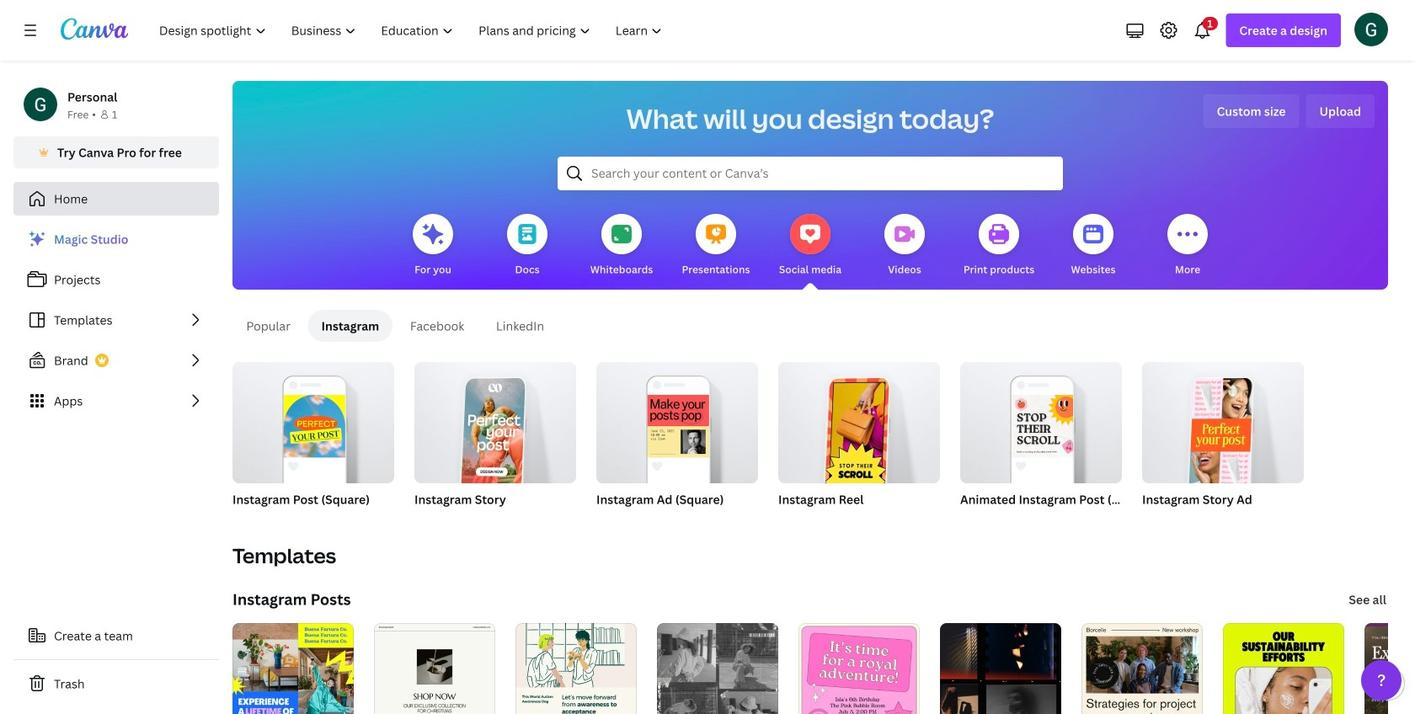 Task type: describe. For each thing, give the bounding box(es) containing it.
top level navigation element
[[148, 13, 677, 47]]



Task type: vqa. For each thing, say whether or not it's contained in the screenshot.
Greg Robinson icon
yes



Task type: locate. For each thing, give the bounding box(es) containing it.
Search search field
[[591, 158, 1029, 190]]

list
[[13, 222, 219, 418]]

greg robinson image
[[1355, 12, 1388, 46]]

group
[[233, 356, 394, 529], [233, 356, 394, 484], [414, 356, 576, 529], [414, 356, 576, 493], [596, 356, 758, 529], [596, 356, 758, 484], [778, 356, 940, 529], [778, 356, 940, 493], [960, 362, 1122, 529], [960, 362, 1122, 484], [1142, 362, 1304, 529]]

None search field
[[558, 157, 1063, 190]]



